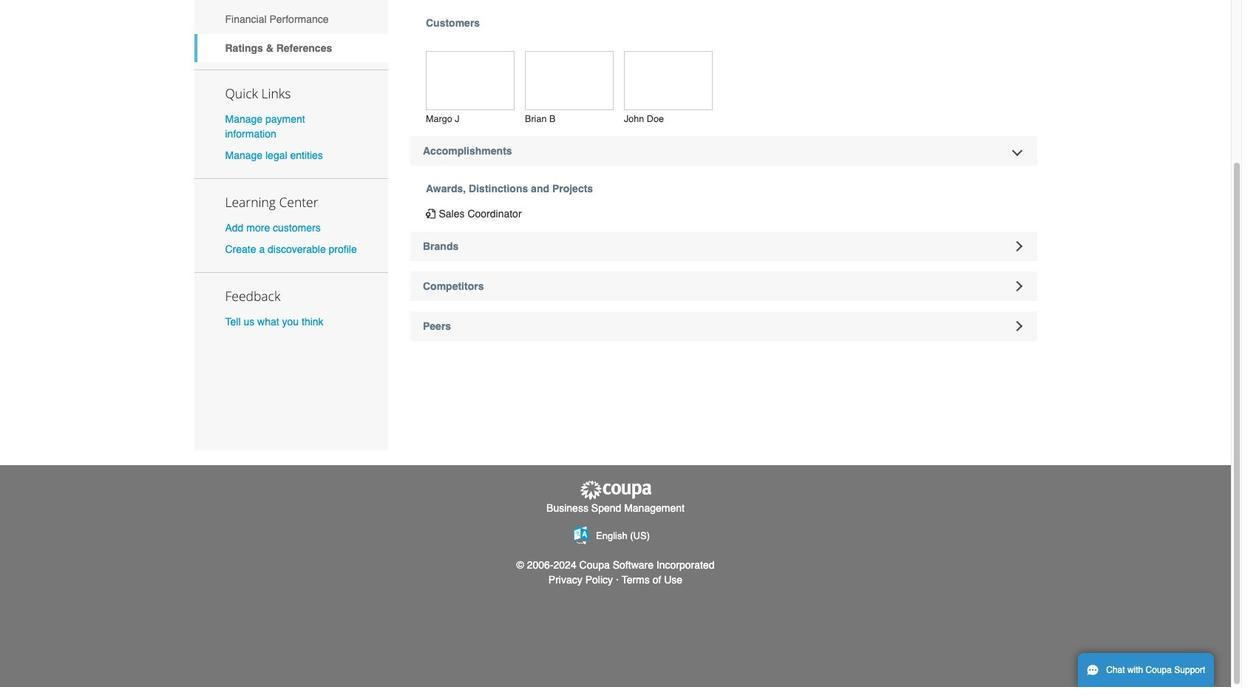 Task type: describe. For each thing, give the bounding box(es) containing it.
1 heading from the top
[[411, 136, 1038, 166]]

2 heading from the top
[[411, 232, 1038, 261]]

john doe image
[[624, 51, 713, 110]]



Task type: locate. For each thing, give the bounding box(es) containing it.
3 heading from the top
[[411, 272, 1038, 301]]

heading
[[411, 136, 1038, 166], [411, 232, 1038, 261], [411, 272, 1038, 301], [411, 312, 1038, 341]]

4 heading from the top
[[411, 312, 1038, 341]]

margo j image
[[426, 51, 515, 110]]

coupa supplier portal image
[[579, 480, 653, 501]]

brian b image
[[525, 51, 614, 110]]



Task type: vqa. For each thing, say whether or not it's contained in the screenshot.
heading
yes



